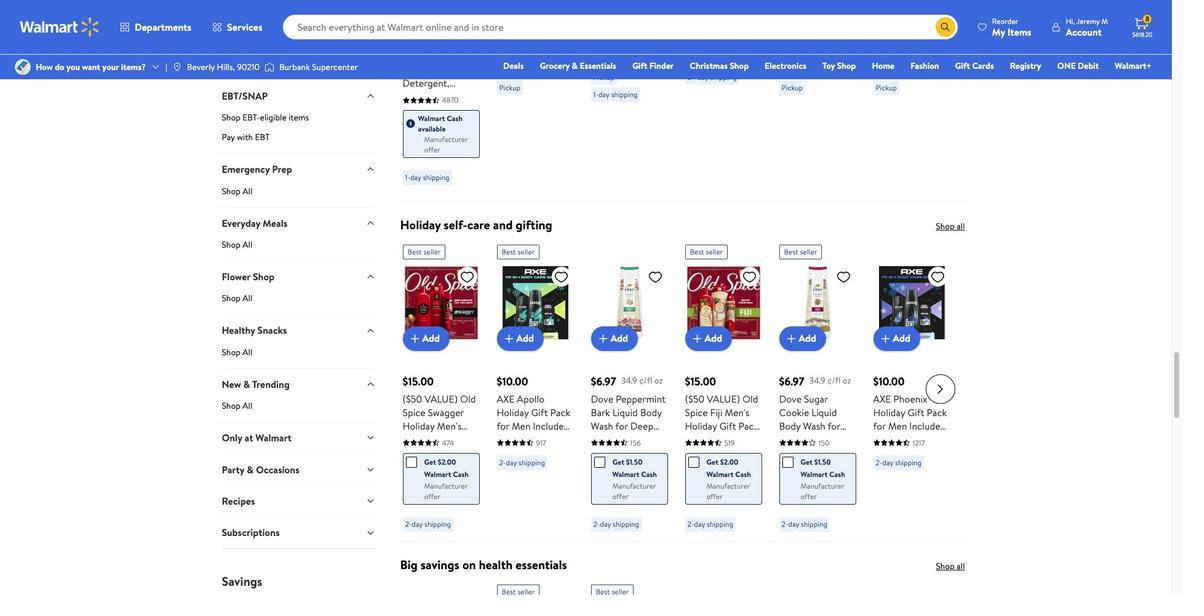 Task type: locate. For each thing, give the bounding box(es) containing it.
0 horizontal spatial 1-
[[405, 172, 410, 183]]

1 vertical spatial plates,
[[497, 71, 525, 85]]

count for $10.00 axe phoenix holiday gift pack for men includes crushed mint & rosemary body spray, antiperspirant stick & body wash, 3 count
[[908, 501, 934, 514]]

dove inside $6.97 34.9 ¢/fl oz dove peppermint bark liquid body wash for deep nourishment holiday treats limited edition, 20 oz
[[591, 392, 613, 406]]

3 shop all from the top
[[222, 292, 252, 305]]

2 value) from the left
[[707, 392, 740, 406]]

3 down rosemary
[[900, 501, 906, 514]]

offer for $15.00 ($50 value) old spice fiji men's holiday gift pack with 2in1 shampoo and conditioner, body wash,  and aluminum free spray
[[706, 491, 723, 502]]

holiday inside $6.97 34.9 ¢/fl oz dove sugar cookie liquid body wash for deep nourishment holiday treats limited edition, 20 oz
[[779, 460, 811, 473]]

($50 inside $15.00 ($50 value) old spice fiji men's holiday gift pack with 2in1 shampoo and conditioner, body wash,  and aluminum free spray
[[685, 392, 704, 406]]

0 horizontal spatial with
[[237, 131, 253, 144]]

1 horizontal spatial kitchens
[[873, 31, 910, 44]]

0 horizontal spatial limited
[[591, 460, 623, 473]]

body left 474
[[403, 446, 424, 460]]

manufacturer
[[424, 134, 468, 145], [424, 481, 468, 491], [612, 481, 656, 491], [706, 481, 750, 491], [801, 481, 844, 491]]

$15.00 inside the $15.00 ($50 value) old spice swagger holiday men's gift pack with body wash, dry spray, and 2in1 shampoo and conditioner
[[403, 374, 434, 389]]

all for everyday
[[243, 239, 252, 251]]

Walmart Site-Wide search field
[[283, 15, 958, 39]]

cookie
[[779, 406, 809, 419]]

value inside the $4.64/100 ct great value lemon scent disinfecting wipes, 75 count, 1 lbs, 5.5 ounce
[[806, 17, 829, 31]]

shop all link down meals
[[222, 239, 376, 261]]

$2.00 down 519
[[720, 457, 738, 467]]

men left mint
[[888, 419, 907, 433]]

men inside $10.00 axe apollo holiday gift pack for men includes sage & cedarwood body spray, antiperspirant deodorant stick & body wash, 3 count
[[512, 419, 531, 433]]

get $2.00 walmart cash checkbox for $15.00 ($50 value) old spice fiji men's holiday gift pack with 2in1 shampoo and conditioner, body wash,  and aluminum free spray
[[688, 457, 699, 468]]

2 add to cart image from the left
[[690, 331, 705, 346]]

product group containing tide liquid laundry detergent, original, 64 loads 92 fl oz, he compatible
[[403, 0, 479, 197]]

4 shop all from the top
[[222, 346, 252, 359]]

value) inside $15.00 ($50 value) old spice fiji men's holiday gift pack with 2in1 shampoo and conditioner, body wash,  and aluminum free spray
[[707, 392, 740, 406]]

0 vertical spatial buying
[[275, 18, 301, 31]]

all down new & trending
[[243, 400, 252, 412]]

spice inside the $15.00 ($50 value) old spice swagger holiday men's gift pack with body wash, dry spray, and 2in1 shampoo and conditioner
[[403, 406, 425, 419]]

84
[[630, 52, 639, 63]]

men's right 'fiji'
[[725, 406, 749, 419]]

best up the ($50 value) old spice swagger holiday men's gift pack with body wash, dry spray, and 2in1 shampoo and conditioner image at the left of page
[[408, 246, 422, 257]]

0 vertical spatial ct
[[819, 3, 826, 15]]

deals
[[503, 60, 524, 72]]

0 horizontal spatial 8
[[910, 71, 916, 85]]

ebt/snap button
[[222, 80, 376, 112]]

1 horizontal spatial $10.00
[[873, 374, 905, 389]]

0 horizontal spatial shampoo
[[403, 473, 442, 487]]

$15.00 inside $15.00 ($50 value) old spice fiji men's holiday gift pack with 2in1 shampoo and conditioner, body wash,  and aluminum free spray
[[685, 374, 716, 389]]

product group
[[403, 0, 479, 197], [497, 0, 574, 197], [591, 0, 668, 197], [685, 0, 762, 197], [779, 0, 856, 197], [873, 0, 950, 197], [403, 240, 479, 537], [497, 240, 574, 537], [591, 240, 668, 537], [685, 240, 762, 537], [779, 240, 856, 537], [873, 240, 950, 537]]

1 horizontal spatial treats
[[813, 460, 839, 473]]

antiperspirant down rosemary
[[873, 473, 934, 487]]

0 horizontal spatial men
[[512, 419, 531, 433]]

1 horizontal spatial reynolds
[[685, 7, 724, 20]]

jeremy
[[1076, 16, 1100, 26]]

shop all link for emergency prep
[[222, 185, 376, 207]]

all for new
[[243, 400, 252, 412]]

old for $15.00 ($50 value) old spice fiji men's holiday gift pack with 2in1 shampoo and conditioner, body wash,  and aluminum free spray
[[742, 392, 758, 406]]

 image
[[172, 62, 182, 72]]

4 shop all link from the top
[[222, 346, 376, 368]]

shop all for new
[[222, 400, 252, 412]]

cash for $15.00 ($50 value) old spice fiji men's holiday gift pack with 2in1 shampoo and conditioner, body wash,  and aluminum free spray
[[735, 469, 751, 480]]

manufacturer offer for $15.00 ($50 value) old spice fiji men's holiday gift pack with 2in1 shampoo and conditioner, body wash,  and aluminum free spray
[[706, 481, 750, 502]]

20 for cookie
[[779, 487, 790, 501]]

0 horizontal spatial old
[[460, 392, 476, 406]]

2 shop all from the top
[[936, 560, 965, 572]]

1 3 from the left
[[557, 501, 562, 514]]

2 add button from the left
[[497, 326, 544, 351]]

2 all from the top
[[243, 239, 252, 251]]

search icon image
[[940, 22, 950, 32]]

1-
[[593, 89, 599, 99], [405, 172, 410, 183]]

cash for $6.97 34.9 ¢/fl oz dove sugar cookie liquid body wash for deep nourishment holiday treats limited edition, 20 oz
[[829, 469, 845, 480]]

0 horizontal spatial dove
[[591, 392, 613, 406]]

3 get from the left
[[706, 457, 718, 467]]

body up 156
[[640, 406, 662, 419]]

get $2.00 walmart cash down 519
[[706, 457, 751, 480]]

gift inside $10.00 axe phoenix holiday gift pack for men includes crushed mint & rosemary body spray, antiperspirant stick & body wash, 3 count
[[908, 406, 924, 419]]

antiperspirant inside $10.00 axe apollo holiday gift pack for men includes sage & cedarwood body spray, antiperspirant deodorant stick & body wash, 3 count
[[497, 473, 558, 487]]

3 add to cart image from the left
[[878, 331, 893, 346]]

all for emergency
[[243, 185, 252, 197]]

pickup for great value ultra disposable paper dinner plates, white, 10 inch, 50 plates, patterned
[[499, 83, 520, 93]]

x left 9.63
[[614, 47, 619, 61]]

1 vertical spatial 1-
[[405, 172, 410, 183]]

$15.00
[[403, 374, 434, 389], [685, 374, 716, 389]]

get $2.00 walmart cash down 474
[[424, 457, 469, 480]]

2 $2.00 from the left
[[720, 457, 738, 467]]

deep up 156
[[630, 419, 653, 433]]

1- down inches
[[593, 89, 599, 99]]

with down swagger
[[444, 433, 462, 446]]

1 add button from the left
[[403, 326, 450, 351]]

ct inside the $4.64/100 ct great value lemon scent disinfecting wipes, 75 count, 1 lbs, 5.5 ounce
[[819, 3, 826, 15]]

2 wash from the left
[[803, 419, 825, 433]]

2 add to cart image from the left
[[502, 331, 516, 346]]

great inside the $4.64/100 ct great value lemon scent disinfecting wipes, 75 count, 1 lbs, 5.5 ounce
[[779, 17, 803, 31]]

2 get $2.00 walmart cash from the left
[[706, 457, 751, 480]]

3+ day shipping
[[687, 72, 737, 82]]

1 horizontal spatial get $1.50 walmart cash walmart plus, element
[[782, 456, 845, 481]]

0 horizontal spatial spice
[[403, 406, 425, 419]]

1 horizontal spatial $1.50
[[814, 457, 831, 467]]

spray, inside the $15.00 ($50 value) old spice swagger holiday men's gift pack with body wash, dry spray, and 2in1 shampoo and conditioner
[[403, 460, 428, 473]]

pack inside $10.00 axe phoenix holiday gift pack for men includes crushed mint & rosemary body spray, antiperspirant stick & body wash, 3 count
[[927, 406, 947, 419]]

1 axe from the left
[[497, 392, 515, 406]]

20 down get $1.50 walmart cash checkbox
[[779, 487, 790, 501]]

value) inside the $15.00 ($50 value) old spice swagger holiday men's gift pack with body wash, dry spray, and 2in1 shampoo and conditioner
[[424, 392, 458, 406]]

get $1.50 walmart cash walmart plus, element down 156
[[594, 456, 657, 481]]

0 horizontal spatial ¢/fl
[[639, 375, 652, 387]]

ct inside reynolds oven bags, turkey size, 2 ct
[[693, 34, 701, 47]]

1 horizontal spatial wash
[[803, 419, 825, 433]]

limited down bark
[[591, 460, 623, 473]]

($50 value) old spice swagger holiday men's gift pack with body wash, dry spray, and 2in1 shampoo and conditioner image
[[403, 264, 479, 341]]

options
[[403, 15, 432, 27]]

$15.00 for $15.00 ($50 value) old spice swagger holiday men's gift pack with body wash, dry spray, and 2in1 shampoo and conditioner
[[403, 374, 434, 389]]

2 ¢/count from the left
[[891, 3, 920, 15]]

guide up the pork buying guide link
[[303, 18, 325, 31]]

¢/count for great
[[512, 3, 541, 15]]

gift
[[632, 60, 647, 72], [955, 60, 970, 72], [531, 406, 548, 419], [908, 406, 924, 419], [719, 419, 736, 433], [403, 433, 419, 446]]

($50 inside the $15.00 ($50 value) old spice swagger holiday men's gift pack with body wash, dry spray, and 2in1 shampoo and conditioner
[[403, 392, 422, 406]]

stick down rosemary
[[873, 487, 894, 501]]

gift cards link
[[949, 59, 999, 73]]

value inside 12.7 ¢/count great value ultra disposable paper dinner plates, white, 10 inch, 50 plates, patterned
[[523, 17, 547, 31]]

get $2.00 walmart cash walmart plus, element for $15.00 ($50 value) old spice fiji men's holiday gift pack with 2in1 shampoo and conditioner, body wash,  and aluminum free spray
[[688, 456, 751, 481]]

34.9 inside $6.97 34.9 ¢/fl oz dove peppermint bark liquid body wash for deep nourishment holiday treats limited edition, 20 oz
[[621, 375, 637, 387]]

2 get $2.00 walmart cash checkbox from the left
[[688, 457, 699, 468]]

services
[[227, 20, 262, 34]]

liquid inside tide liquid laundry detergent, original, 64 loads 92 fl oz, he compatible
[[423, 49, 448, 63]]

1 ¢/fl from the left
[[639, 375, 652, 387]]

3 add from the left
[[611, 332, 628, 345]]

5 shop all from the top
[[222, 400, 252, 412]]

manufacturer offer down "dry"
[[424, 481, 468, 502]]

$15.00 up 'fiji'
[[685, 374, 716, 389]]

Search search field
[[283, 15, 958, 39]]

reynolds for bags,
[[685, 7, 724, 20]]

wash inside $6.97 34.9 ¢/fl oz dove peppermint bark liquid body wash for deep nourishment holiday treats limited edition, 20 oz
[[591, 419, 613, 433]]

1 $1.50 from the left
[[626, 457, 642, 467]]

 image
[[15, 59, 31, 75], [264, 61, 274, 73]]

1 includes from the left
[[533, 419, 568, 433]]

156
[[630, 438, 641, 448]]

value)
[[424, 392, 458, 406], [707, 392, 740, 406]]

1 great from the left
[[497, 17, 521, 31]]

2 horizontal spatial 8
[[1145, 14, 1150, 24]]

great inside 12.7 ¢/count great value ultra disposable paper dinner plates, white, 10 inch, 50 plates, patterned
[[497, 17, 521, 31]]

& right new
[[243, 378, 250, 391]]

add to favorites list, ($50 value) old spice fiji men's holiday gift pack with 2in1 shampoo and conditioner, body wash,  and aluminum free spray image
[[742, 269, 757, 285]]

$10.00 up apollo
[[497, 374, 528, 389]]

Get $2.00 Walmart Cash checkbox
[[406, 457, 417, 468], [688, 457, 699, 468]]

dove left peppermint
[[591, 392, 613, 406]]

5 all from the top
[[243, 400, 252, 412]]

2 3 from the left
[[900, 501, 906, 514]]

lbs,
[[785, 71, 801, 85]]

treats for cookie
[[813, 460, 839, 473]]

0 horizontal spatial add to cart image
[[596, 331, 611, 346]]

reorder
[[992, 16, 1018, 26]]

Get $1.50 Walmart Cash checkbox
[[782, 457, 793, 468]]

manufacturer down 156
[[612, 481, 656, 491]]

|
[[165, 61, 167, 73]]

spray, down crushed
[[873, 460, 899, 473]]

0 horizontal spatial $15.00
[[403, 374, 434, 389]]

one debit link
[[1052, 59, 1104, 73]]

pickup for great value lemon scent disinfecting wipes, 75 count, 1 lbs, 5.5 ounce
[[782, 83, 803, 93]]

mains
[[252, 18, 273, 31]]

get $1.50 walmart cash for second get $1.50 walmart cash walmart plus, element from left
[[801, 457, 845, 480]]

1 get $2.00 walmart cash checkbox from the left
[[406, 457, 417, 468]]

1 vertical spatial shop all link
[[936, 560, 965, 572]]

manufacturer down "dry"
[[424, 481, 468, 491]]

shop all down emergency
[[222, 185, 252, 197]]

5 add from the left
[[799, 332, 816, 345]]

gift up 519
[[719, 419, 736, 433]]

2 old from the left
[[742, 392, 758, 406]]

0 horizontal spatial antiperspirant
[[497, 473, 558, 487]]

reynolds inside "60.9 ¢/count reynolds kitchens slow cooker liners, regular (fits 3-8 quarts), 8 count"
[[873, 17, 912, 31]]

–
[[403, 27, 407, 39]]

add to cart image for $10.00
[[502, 331, 516, 346]]

heavy
[[630, 20, 656, 34]]

get $1.50 walmart cash down 150
[[801, 457, 845, 480]]

2 $10.00 from the left
[[873, 374, 905, 389]]

get $1.50 walmart cash
[[612, 457, 657, 480], [801, 457, 845, 480]]

pay with ebt
[[222, 131, 269, 144]]

gift up 917
[[531, 406, 548, 419]]

1 vertical spatial ct
[[693, 34, 701, 47]]

1 value from the left
[[523, 17, 547, 31]]

$1.50
[[626, 457, 642, 467], [814, 457, 831, 467]]

gift left 3.5
[[632, 60, 647, 72]]

pack right apollo
[[550, 406, 570, 419]]

old for $15.00 ($50 value) old spice swagger holiday men's gift pack with body wash, dry spray, and 2in1 shampoo and conditioner
[[460, 392, 476, 406]]

pickup down deals link
[[499, 83, 520, 93]]

¢/fl inside $6.97 34.9 ¢/fl oz dove sugar cookie liquid body wash for deep nourishment holiday treats limited edition, 20 oz
[[827, 375, 841, 387]]

$6.97 inside $6.97 34.9 ¢/fl oz dove sugar cookie liquid body wash for deep nourishment holiday treats limited edition, 20 oz
[[779, 374, 804, 389]]

 image right 90210
[[264, 61, 274, 73]]

1 horizontal spatial 2in1
[[706, 433, 722, 446]]

2 ¢/fl from the left
[[827, 375, 841, 387]]

1 $6.97 from the left
[[591, 374, 616, 389]]

0 horizontal spatial ¢/count
[[512, 3, 541, 15]]

count for $10.00 axe apollo holiday gift pack for men includes sage & cedarwood body spray, antiperspirant deodorant stick & body wash, 3 count
[[497, 514, 523, 528]]

2 dove from the left
[[779, 392, 802, 406]]

value for disposable
[[523, 17, 547, 31]]

reorder my items
[[992, 16, 1031, 38]]

deep for cookie
[[779, 433, 802, 446]]

1 horizontal spatial value
[[806, 17, 829, 31]]

guide down holiday mains buying guide
[[269, 38, 291, 50]]

6 add button from the left
[[873, 326, 920, 351]]

2 all from the top
[[957, 560, 965, 572]]

4 all from the top
[[243, 346, 252, 359]]

buying down "services"
[[241, 38, 266, 50]]

2 seller from the left
[[518, 246, 535, 257]]

0 horizontal spatial deep
[[630, 419, 653, 433]]

2 $6.97 from the left
[[779, 374, 804, 389]]

34.9 up sugar
[[809, 375, 825, 387]]

seafood
[[222, 58, 252, 70]]

shop all for emergency
[[222, 185, 252, 197]]

axe inside $10.00 axe apollo holiday gift pack for men includes sage & cedarwood body spray, antiperspirant deodorant stick & body wash, 3 count
[[497, 392, 515, 406]]

dinner
[[497, 44, 526, 58]]

how
[[36, 61, 53, 73]]

walmart+ link
[[1109, 59, 1157, 73]]

1 get $1.50 walmart cash from the left
[[612, 457, 657, 480]]

next slide for product carousel list image
[[925, 375, 955, 404]]

treats
[[625, 446, 650, 460], [813, 460, 839, 473]]

1 horizontal spatial get $2.00 walmart cash
[[706, 457, 751, 480]]

1 horizontal spatial stick
[[873, 487, 894, 501]]

2 includes from the left
[[909, 419, 944, 433]]

($50 left 'fiji'
[[685, 392, 704, 406]]

disposable
[[497, 31, 543, 44]]

men's inside $15.00 ($50 value) old spice fiji men's holiday gift pack with 2in1 shampoo and conditioner, body wash,  and aluminum free spray
[[725, 406, 749, 419]]

all down the healthy snacks
[[243, 346, 252, 359]]

1 horizontal spatial with
[[444, 433, 462, 446]]

for right bark
[[615, 419, 628, 433]]

0 horizontal spatial ($50
[[403, 392, 422, 406]]

1 $2.00 from the left
[[438, 457, 456, 467]]

ct right $4.64/100
[[819, 3, 826, 15]]

2 vertical spatial buying
[[254, 58, 280, 70]]

old inside $15.00 ($50 value) old spice fiji men's holiday gift pack with 2in1 shampoo and conditioner, body wash,  and aluminum free spray
[[742, 392, 758, 406]]

ebt-
[[243, 112, 260, 124]]

add to favorites list, axe phoenix holiday gift pack for men includes crushed mint & rosemary body spray, antiperspirant stick & body wash, 3 count image
[[930, 269, 945, 285]]

snacks
[[257, 324, 287, 337]]

5 shop all link from the top
[[222, 400, 376, 422]]

1 horizontal spatial limited
[[779, 473, 811, 487]]

day
[[698, 72, 709, 82], [598, 89, 609, 99], [410, 172, 421, 183], [506, 457, 517, 468], [882, 457, 893, 468], [412, 519, 423, 529], [600, 519, 611, 529], [694, 519, 705, 529], [788, 519, 799, 529]]

0 horizontal spatial get $2.00 walmart cash
[[424, 457, 469, 480]]

shop all down new
[[222, 400, 252, 412]]

includes up 917
[[533, 419, 568, 433]]

oz
[[654, 375, 663, 387], [843, 375, 851, 387], [604, 473, 614, 487], [793, 487, 802, 501]]

1 horizontal spatial get $1.50 walmart cash
[[801, 457, 845, 480]]

4 for from the left
[[873, 419, 886, 433]]

stick for $10.00 axe phoenix holiday gift pack for men includes crushed mint & rosemary body spray, antiperspirant stick & body wash, 3 count
[[873, 487, 894, 501]]

all for essentials
[[957, 560, 965, 572]]

$6.97 34.9 ¢/fl oz dove peppermint bark liquid body wash for deep nourishment holiday treats limited edition, 20 oz
[[591, 374, 666, 487]]

wash, inside $10.00 axe phoenix holiday gift pack for men includes crushed mint & rosemary body spray, antiperspirant stick & body wash, 3 count
[[873, 501, 898, 514]]

0 horizontal spatial value
[[523, 17, 547, 31]]

gift inside gift cards "link"
[[955, 60, 970, 72]]

spray, down sage
[[497, 460, 523, 473]]

healthy
[[222, 324, 255, 337]]

count inside "60.9 ¢/count reynolds kitchens slow cooker liners, regular (fits 3-8 quarts), 8 count"
[[918, 71, 945, 85]]

$6.97 inside $6.97 34.9 ¢/fl oz dove peppermint bark liquid body wash for deep nourishment holiday treats limited edition, 20 oz
[[591, 374, 616, 389]]

1 horizontal spatial ct
[[819, 3, 826, 15]]

8 right quarts),
[[910, 71, 916, 85]]

2 shop all from the top
[[222, 239, 252, 251]]

$2.00 for $15.00 ($50 value) old spice swagger holiday men's gift pack with body wash, dry spray, and 2in1 shampoo and conditioner
[[438, 457, 456, 467]]

0 horizontal spatial axe
[[497, 392, 515, 406]]

1 horizontal spatial great
[[779, 17, 803, 31]]

deep for bark
[[630, 419, 653, 433]]

1 shop all from the top
[[222, 185, 252, 197]]

guide down the pork buying guide link
[[282, 58, 304, 70]]

limited inside $6.97 34.9 ¢/fl oz dove peppermint bark liquid body wash for deep nourishment holiday treats limited edition, 20 oz
[[591, 460, 623, 473]]

shop all link up snacks
[[222, 292, 376, 315]]

burbank
[[279, 61, 310, 73]]

product group containing reynolds kitchens heavy duty grilling pan, 13.25 x 9.63 x 3.5 inches
[[591, 0, 668, 197]]

0 horizontal spatial wash
[[591, 419, 613, 433]]

gift finder link
[[627, 59, 679, 73]]

1 horizontal spatial 3
[[900, 501, 906, 514]]

0 horizontal spatial nourishment
[[591, 433, 647, 446]]

1 old from the left
[[460, 392, 476, 406]]

old
[[460, 392, 476, 406], [742, 392, 758, 406]]

inches
[[591, 61, 618, 74]]

0 horizontal spatial $1.50
[[626, 457, 642, 467]]

1 horizontal spatial add to cart image
[[502, 331, 516, 346]]

seller for $15.00 ($50 value) old spice fiji men's holiday gift pack with 2in1 shampoo and conditioner, body wash,  and aluminum free spray
[[706, 246, 723, 257]]

1 shop all from the top
[[936, 220, 965, 232]]

$10.00 up phoenix
[[873, 374, 905, 389]]

0 vertical spatial shop all link
[[936, 220, 965, 232]]

old inside the $15.00 ($50 value) old spice swagger holiday men's gift pack with body wash, dry spray, and 2in1 shampoo and conditioner
[[460, 392, 476, 406]]

wash inside $6.97 34.9 ¢/fl oz dove sugar cookie liquid body wash for deep nourishment holiday treats limited edition, 20 oz
[[803, 419, 825, 433]]

axe for $10.00 axe phoenix holiday gift pack for men includes crushed mint & rosemary body spray, antiperspirant stick & body wash, 3 count
[[873, 392, 891, 406]]

1 shop all link from the top
[[936, 220, 965, 232]]

$10.00
[[497, 374, 528, 389], [873, 374, 905, 389]]

all for healthy
[[243, 346, 252, 359]]

reynolds up 2
[[685, 7, 724, 20]]

$1.50 down 156
[[626, 457, 642, 467]]

inch,
[[538, 58, 558, 71]]

0 horizontal spatial edition,
[[625, 460, 657, 473]]

edition, down 156
[[625, 460, 657, 473]]

0 horizontal spatial get $2.00 walmart cash walmart plus, element
[[406, 456, 469, 481]]

$6.97 34.9 ¢/fl oz dove sugar cookie liquid body wash for deep nourishment holiday treats limited edition, 20 oz
[[779, 374, 851, 501]]

0 horizontal spatial ct
[[693, 34, 701, 47]]

get $2.00 walmart cash for $15.00 ($50 value) old spice swagger holiday men's gift pack with body wash, dry spray, and 2in1 shampoo and conditioner
[[424, 457, 469, 480]]

reynolds inside reynolds oven bags, turkey size, 2 ct
[[685, 7, 724, 20]]

0 horizontal spatial get $2.00 walmart cash checkbox
[[406, 457, 417, 468]]

reynolds down the 60.9
[[873, 17, 912, 31]]

$10.00 inside $10.00 axe phoenix holiday gift pack for men includes crushed mint & rosemary body spray, antiperspirant stick & body wash, 3 count
[[873, 374, 905, 389]]

seller for $6.97 34.9 ¢/fl oz dove sugar cookie liquid body wash for deep nourishment holiday treats limited edition, 20 oz
[[800, 246, 817, 257]]

¢/count right the 60.9
[[891, 3, 920, 15]]

gift inside $10.00 axe apollo holiday gift pack for men includes sage & cedarwood body spray, antiperspirant deodorant stick & body wash, 3 count
[[531, 406, 548, 419]]

& right "party"
[[247, 463, 253, 476]]

reynolds inside reynolds kitchens heavy duty grilling pan, 13.25 x 9.63 x 3.5 inches
[[591, 7, 630, 20]]

1 vertical spatial 2in1
[[448, 460, 465, 473]]

0 horizontal spatial liquid
[[423, 49, 448, 63]]

1 $15.00 from the left
[[403, 374, 434, 389]]

1 vertical spatial 1-day shipping
[[405, 172, 449, 183]]

spray, inside $10.00 axe apollo holiday gift pack for men includes sage & cedarwood body spray, antiperspirant deodorant stick & body wash, 3 count
[[497, 460, 523, 473]]

x
[[614, 47, 619, 61], [641, 47, 646, 61]]

best up ($50 value) old spice fiji men's holiday gift pack with 2in1 shampoo and conditioner, body wash,  and aluminum free spray image
[[690, 246, 704, 257]]

for
[[497, 419, 509, 433], [615, 419, 628, 433], [828, 419, 840, 433], [873, 419, 886, 433]]

edition, down 150
[[813, 473, 846, 487]]

1 vertical spatial shampoo
[[403, 473, 442, 487]]

treats for bark
[[625, 446, 650, 460]]

0 horizontal spatial 2in1
[[448, 460, 465, 473]]

buying for seafood buying guide
[[254, 58, 280, 70]]

everyday
[[222, 216, 260, 230]]

stick for $10.00 axe apollo holiday gift pack for men includes sage & cedarwood body spray, antiperspirant deodorant stick & body wash, 3 count
[[545, 487, 566, 501]]

shop inside dropdown button
[[253, 270, 274, 284]]

ounce
[[818, 71, 847, 85]]

get $2.00 walmart cash checkbox up conditioner
[[406, 457, 417, 468]]

9.63
[[621, 47, 639, 61]]

healthy snacks
[[222, 324, 287, 337]]

¢/count inside "60.9 ¢/count reynolds kitchens slow cooker liners, regular (fits 3-8 quarts), 8 count"
[[891, 3, 920, 15]]

liquid for cookie
[[812, 406, 837, 419]]

nourishment inside $6.97 34.9 ¢/fl oz dove sugar cookie liquid body wash for deep nourishment holiday treats limited edition, 20 oz
[[779, 446, 835, 460]]

2 get $2.00 walmart cash walmart plus, element from the left
[[688, 456, 751, 481]]

get $1.50 walmart cash for 2nd get $1.50 walmart cash walmart plus, element from right
[[612, 457, 657, 480]]

mint
[[911, 433, 931, 446]]

1 horizontal spatial get $2.00 walmart cash checkbox
[[688, 457, 699, 468]]

1 seller from the left
[[423, 246, 441, 257]]

wash for bark
[[591, 419, 613, 433]]

wipes,
[[779, 58, 807, 71]]

deodorant
[[497, 487, 543, 501]]

guide inside "link"
[[303, 18, 325, 31]]

liquid inside $6.97 34.9 ¢/fl oz dove peppermint bark liquid body wash for deep nourishment holiday treats limited edition, 20 oz
[[612, 406, 638, 419]]

shampoo inside the $15.00 ($50 value) old spice swagger holiday men's gift pack with body wash, dry spray, and 2in1 shampoo and conditioner
[[403, 473, 442, 487]]

pack left 474
[[422, 433, 442, 446]]

$10.00 inside $10.00 axe apollo holiday gift pack for men includes sage & cedarwood body spray, antiperspirant deodorant stick & body wash, 3 count
[[497, 374, 528, 389]]

spray, inside $10.00 axe phoenix holiday gift pack for men includes crushed mint & rosemary body spray, antiperspirant stick & body wash, 3 count
[[873, 460, 899, 473]]

4 add button from the left
[[685, 326, 732, 351]]

34.9 for sugar
[[809, 375, 825, 387]]

stick inside $10.00 axe apollo holiday gift pack for men includes sage & cedarwood body spray, antiperspirant deodorant stick & body wash, 3 count
[[545, 487, 566, 501]]

1 for from the left
[[497, 419, 509, 433]]

count inside $10.00 axe phoenix holiday gift pack for men includes crushed mint & rosemary body spray, antiperspirant stick & body wash, 3 count
[[908, 501, 934, 514]]

1-day shipping
[[593, 89, 638, 99], [405, 172, 449, 183]]

2 antiperspirant from the left
[[873, 473, 934, 487]]

0 vertical spatial 1-
[[593, 89, 599, 99]]

1 horizontal spatial liquid
[[612, 406, 638, 419]]

20 inside $6.97 34.9 ¢/fl oz dove sugar cookie liquid body wash for deep nourishment holiday treats limited edition, 20 oz
[[779, 487, 790, 501]]

1 ¢/count from the left
[[512, 3, 541, 15]]

value left ultra
[[523, 17, 547, 31]]

2 horizontal spatial with
[[685, 433, 703, 446]]

liquid right cookie
[[812, 406, 837, 419]]

¢/count inside 12.7 ¢/count great value ultra disposable paper dinner plates, white, 10 inch, 50 plates, patterned
[[512, 3, 541, 15]]

add to favorites list, dove peppermint bark liquid body wash for deep nourishment holiday treats limited edition, 20 oz image
[[648, 269, 663, 285]]

2 value from the left
[[806, 17, 829, 31]]

& right mint
[[933, 433, 940, 446]]

shop all for everyday
[[222, 239, 252, 251]]

34.9 inside $6.97 34.9 ¢/fl oz dove sugar cookie liquid body wash for deep nourishment holiday treats limited edition, 20 oz
[[809, 375, 825, 387]]

product group containing reynolds kitchens slow cooker liners, regular (fits 3-8 quarts), 8 count
[[873, 0, 950, 197]]

1 vertical spatial guide
[[269, 38, 291, 50]]

burbank supercenter
[[279, 61, 358, 73]]

holiday inside $10.00 axe apollo holiday gift pack for men includes sage & cedarwood body spray, antiperspirant deodorant stick & body wash, 3 count
[[497, 406, 529, 419]]

1 horizontal spatial dove
[[779, 392, 802, 406]]

¢/fl inside $6.97 34.9 ¢/fl oz dove peppermint bark liquid body wash for deep nourishment holiday treats limited edition, 20 oz
[[639, 375, 652, 387]]

1 horizontal spatial axe
[[873, 392, 891, 406]]

1 dove from the left
[[591, 392, 613, 406]]

spray,
[[403, 460, 428, 473], [497, 460, 523, 473], [873, 460, 899, 473]]

3 seller from the left
[[706, 246, 723, 257]]

subscriptions button
[[222, 517, 376, 549]]

1 horizontal spatial ($50
[[685, 392, 704, 406]]

holiday inside the $15.00 ($50 value) old spice swagger holiday men's gift pack with body wash, dry spray, and 2in1 shampoo and conditioner
[[403, 419, 435, 433]]

1 horizontal spatial old
[[742, 392, 758, 406]]

walmart for get $1.50 walmart cash option
[[612, 469, 639, 480]]

1 men from the left
[[512, 419, 531, 433]]

reynolds up duty
[[591, 7, 630, 20]]

guide
[[303, 18, 325, 31], [269, 38, 291, 50], [282, 58, 304, 70]]

value) for $15.00 ($50 value) old spice fiji men's holiday gift pack with 2in1 shampoo and conditioner, body wash,  and aluminum free spray
[[707, 392, 740, 406]]

walmart+
[[1115, 60, 1152, 72]]

best seller down 'gifting'
[[502, 246, 535, 257]]

flower
[[222, 270, 250, 284]]

manufacturer offer for $6.97 34.9 ¢/fl oz dove sugar cookie liquid body wash for deep nourishment holiday treats limited edition, 20 oz
[[801, 481, 844, 502]]

spice inside $15.00 ($50 value) old spice fiji men's holiday gift pack with 2in1 shampoo and conditioner, body wash,  and aluminum free spray
[[685, 406, 708, 419]]

for up the cedarwood
[[497, 419, 509, 433]]

value) for $15.00 ($50 value) old spice swagger holiday men's gift pack with body wash, dry spray, and 2in1 shampoo and conditioner
[[424, 392, 458, 406]]

recipes
[[222, 495, 255, 508]]

get $2.00 walmart cash checkbox for $15.00 ($50 value) old spice swagger holiday men's gift pack with body wash, dry spray, and 2in1 shampoo and conditioner
[[406, 457, 417, 468]]

2 x from the left
[[641, 47, 646, 61]]

$2.00 down 474
[[438, 457, 456, 467]]

includes inside $10.00 axe phoenix holiday gift pack for men includes crushed mint & rosemary body spray, antiperspirant stick & body wash, 3 count
[[909, 419, 944, 433]]

2 add from the left
[[516, 332, 534, 345]]

3 best seller from the left
[[690, 246, 723, 257]]

wash, inside $15.00 ($50 value) old spice fiji men's holiday gift pack with 2in1 shampoo and conditioner, body wash,  and aluminum free spray
[[709, 473, 734, 487]]

shop all link for everyday meals
[[222, 239, 376, 261]]

men's up 474
[[437, 419, 462, 433]]

8 up $618.20
[[1145, 14, 1150, 24]]

christmas shop
[[690, 60, 749, 72]]

1 ($50 from the left
[[403, 392, 422, 406]]

$10.00 for $10.00 axe apollo holiday gift pack for men includes sage & cedarwood body spray, antiperspirant deodorant stick & body wash, 3 count
[[497, 374, 528, 389]]

trending
[[252, 378, 290, 391]]

2 horizontal spatial reynolds
[[873, 17, 912, 31]]

1 add from the left
[[422, 332, 440, 345]]

holiday inside $6.97 34.9 ¢/fl oz dove peppermint bark liquid body wash for deep nourishment holiday treats limited edition, 20 oz
[[591, 446, 623, 460]]

get $2.00 walmart cash walmart plus, element down 519
[[688, 456, 751, 481]]

big
[[400, 556, 418, 573]]

offer for $6.97 34.9 ¢/fl oz dove sugar cookie liquid body wash for deep nourishment holiday treats limited edition, 20 oz
[[801, 491, 817, 502]]

1 spice from the left
[[403, 406, 425, 419]]

1 horizontal spatial value)
[[707, 392, 740, 406]]

great down 12.7
[[497, 17, 521, 31]]

treats inside $6.97 34.9 ¢/fl oz dove sugar cookie liquid body wash for deep nourishment holiday treats limited edition, 20 oz
[[813, 460, 839, 473]]

0 vertical spatial shampoo
[[685, 446, 725, 460]]

treats right get $1.50 walmart cash option
[[625, 446, 650, 460]]

edition, inside $6.97 34.9 ¢/fl oz dove peppermint bark liquid body wash for deep nourishment holiday treats limited edition, 20 oz
[[625, 460, 657, 473]]

1 horizontal spatial $6.97
[[779, 374, 804, 389]]

shop all link for essentials
[[936, 560, 965, 572]]

wash for cookie
[[803, 419, 825, 433]]

1 horizontal spatial includes
[[909, 419, 944, 433]]

walmart inside only at walmart dropdown button
[[255, 431, 292, 445]]

plates, up 3637
[[528, 44, 556, 58]]

best up the dove sugar cookie liquid body wash for deep nourishment holiday treats limited edition, 20 oz image
[[784, 246, 798, 257]]

get $1.50 walmart cash walmart plus, element
[[594, 456, 657, 481], [782, 456, 845, 481]]

5 add button from the left
[[779, 326, 826, 351]]

4 best from the left
[[784, 246, 798, 257]]

product group containing great value lemon scent disinfecting wipes, 75 count, 1 lbs, 5.5 ounce
[[779, 0, 856, 197]]

1 all from the top
[[243, 185, 252, 197]]

8 right 4278
[[938, 58, 944, 71]]

1 spray, from the left
[[403, 460, 428, 473]]

seller down 'gifting'
[[518, 246, 535, 257]]

2in1 down 474
[[448, 460, 465, 473]]

with right pay
[[237, 131, 253, 144]]

x right 84
[[641, 47, 646, 61]]

duty
[[591, 34, 612, 47]]

walmart for $15.00 ($50 value) old spice swagger holiday men's gift pack with body wash, dry spray, and 2in1 shampoo and conditioner's get $2.00 walmart cash checkbox
[[424, 469, 451, 480]]

bark
[[591, 406, 610, 419]]

1 horizontal spatial 1-
[[593, 89, 599, 99]]

1 shop all link from the top
[[222, 185, 376, 207]]

nourishment inside $6.97 34.9 ¢/fl oz dove peppermint bark liquid body wash for deep nourishment holiday treats limited edition, 20 oz
[[591, 433, 647, 446]]

only at walmart
[[222, 431, 292, 445]]

lemon
[[779, 31, 808, 44]]

great down $4.64/100
[[779, 17, 803, 31]]

2 $1.50 from the left
[[814, 457, 831, 467]]

2 horizontal spatial add to cart image
[[784, 331, 799, 346]]

spray, up conditioner
[[403, 460, 428, 473]]

1 34.9 from the left
[[621, 375, 637, 387]]

get $2.00 walmart cash walmart plus, element
[[406, 456, 469, 481], [688, 456, 751, 481]]

pork buying guide
[[222, 38, 291, 50]]

buying up the pork buying guide link
[[275, 18, 301, 31]]

1 horizontal spatial spice
[[685, 406, 708, 419]]

0 vertical spatial shop all
[[936, 220, 965, 232]]

antiperspirant down the cedarwood
[[497, 473, 558, 487]]

50
[[561, 58, 572, 71]]

3 inside $10.00 axe phoenix holiday gift pack for men includes crushed mint & rosemary body spray, antiperspirant stick & body wash, 3 count
[[900, 501, 906, 514]]

deep inside $6.97 34.9 ¢/fl oz dove peppermint bark liquid body wash for deep nourishment holiday treats limited edition, 20 oz
[[630, 419, 653, 433]]

2 get $1.50 walmart cash from the left
[[801, 457, 845, 480]]

walmart image
[[20, 17, 100, 37]]

grocery
[[540, 60, 570, 72]]

1 horizontal spatial men
[[888, 419, 907, 433]]

0 vertical spatial guide
[[303, 18, 325, 31]]

$26.64
[[403, 3, 428, 15]]

1 horizontal spatial get $2.00 walmart cash walmart plus, element
[[688, 456, 751, 481]]

3 add to cart image from the left
[[784, 331, 799, 346]]

he
[[438, 103, 451, 117]]

limited inside $6.97 34.9 ¢/fl oz dove sugar cookie liquid body wash for deep nourishment holiday treats limited edition, 20 oz
[[779, 473, 811, 487]]

2 horizontal spatial liquid
[[812, 406, 837, 419]]

add to cart image
[[596, 331, 611, 346], [690, 331, 705, 346], [784, 331, 799, 346]]

get up aluminum
[[706, 457, 718, 467]]

edition, inside $6.97 34.9 ¢/fl oz dove sugar cookie liquid body wash for deep nourishment holiday treats limited edition, 20 oz
[[813, 473, 846, 487]]

1 wash from the left
[[591, 419, 613, 433]]

get for $15.00 ($50 value) old spice swagger holiday men's gift pack with body wash, dry spray, and 2in1 shampoo and conditioner
[[424, 457, 436, 467]]

treats inside $6.97 34.9 ¢/fl oz dove peppermint bark liquid body wash for deep nourishment holiday treats limited edition, 20 oz
[[625, 446, 650, 460]]

manufacturer offer
[[424, 134, 468, 155], [424, 481, 468, 502], [612, 481, 656, 502], [706, 481, 750, 502], [801, 481, 844, 502]]

1 horizontal spatial 34.9
[[809, 375, 825, 387]]

pickup left 5.5
[[782, 83, 803, 93]]

3 for from the left
[[828, 419, 840, 433]]

4 seller from the left
[[800, 246, 817, 257]]

1 $10.00 from the left
[[497, 374, 528, 389]]

917
[[536, 438, 546, 448]]

with for $15.00 ($50 value) old spice fiji men's holiday gift pack with 2in1 shampoo and conditioner, body wash,  and aluminum free spray
[[685, 433, 703, 446]]

1 horizontal spatial ¢/fl
[[827, 375, 841, 387]]

1 add to cart image from the left
[[408, 331, 422, 346]]

1 horizontal spatial $2.00
[[720, 457, 738, 467]]

value down $4.64/100
[[806, 17, 829, 31]]

2 34.9 from the left
[[809, 375, 825, 387]]

1 horizontal spatial 20
[[779, 487, 790, 501]]

includes for $10.00 axe apollo holiday gift pack for men includes sage & cedarwood body spray, antiperspirant deodorant stick & body wash, 3 count
[[533, 419, 568, 433]]

20 inside $6.97 34.9 ¢/fl oz dove peppermint bark liquid body wash for deep nourishment holiday treats limited edition, 20 oz
[[591, 473, 602, 487]]

body inside the $15.00 ($50 value) old spice swagger holiday men's gift pack with body wash, dry spray, and 2in1 shampoo and conditioner
[[403, 446, 424, 460]]

$2.00
[[438, 457, 456, 467], [720, 457, 738, 467]]

holiday
[[222, 18, 250, 31], [400, 216, 441, 233], [497, 406, 529, 419], [873, 406, 905, 419], [403, 419, 435, 433], [685, 419, 717, 433], [591, 446, 623, 460], [779, 460, 811, 473]]

spice for $15.00 ($50 value) old spice fiji men's holiday gift pack with 2in1 shampoo and conditioner, body wash,  and aluminum free spray
[[685, 406, 708, 419]]

1 all from the top
[[957, 220, 965, 232]]

2 great from the left
[[779, 17, 803, 31]]

gift up mint
[[908, 406, 924, 419]]

get right get $1.50 walmart cash checkbox
[[801, 457, 812, 467]]

ct
[[819, 3, 826, 15], [693, 34, 701, 47]]

holiday inside $15.00 ($50 value) old spice fiji men's holiday gift pack with 2in1 shampoo and conditioner, body wash,  and aluminum free spray
[[685, 419, 717, 433]]

0 horizontal spatial men's
[[437, 419, 462, 433]]

1 get $1.50 walmart cash walmart plus, element from the left
[[594, 456, 657, 481]]

great for great value ultra disposable paper dinner plates, white, 10 inch, 50 plates, patterned
[[497, 17, 521, 31]]

manufacturer for $15.00 ($50 value) old spice swagger holiday men's gift pack with body wash, dry spray, and 2in1 shampoo and conditioner
[[424, 481, 468, 491]]

healthy snacks button
[[222, 315, 376, 346]]

4 best seller from the left
[[784, 246, 817, 257]]

add to cart image
[[408, 331, 422, 346], [502, 331, 516, 346], [878, 331, 893, 346]]

add for ($50 value) old spice fiji men's holiday gift pack with 2in1 shampoo and conditioner, body wash,  and aluminum free spray
[[705, 332, 722, 345]]

1 vertical spatial all
[[957, 560, 965, 572]]

1 horizontal spatial 1-day shipping
[[593, 89, 638, 99]]

34.9 for peppermint
[[621, 375, 637, 387]]

shampoo down 474
[[403, 473, 442, 487]]

ct right 2
[[693, 34, 701, 47]]

2 spice from the left
[[685, 406, 708, 419]]

walmart for get $2.00 walmart cash checkbox for $15.00 ($50 value) old spice fiji men's holiday gift pack with 2in1 shampoo and conditioner, body wash,  and aluminum free spray
[[706, 469, 733, 480]]

at
[[245, 431, 253, 445]]

0 horizontal spatial reynolds
[[591, 7, 630, 20]]

add to cart image for $15.00
[[690, 331, 705, 346]]

2 $15.00 from the left
[[685, 374, 716, 389]]

get $2.00 walmart cash walmart plus, element for $15.00 ($50 value) old spice swagger holiday men's gift pack with body wash, dry spray, and 2in1 shampoo and conditioner
[[406, 456, 469, 481]]

liquid inside $6.97 34.9 ¢/fl oz dove sugar cookie liquid body wash for deep nourishment holiday treats limited edition, 20 oz
[[812, 406, 837, 419]]

men inside $10.00 axe phoenix holiday gift pack for men includes crushed mint & rosemary body spray, antiperspirant stick & body wash, 3 count
[[888, 419, 907, 433]]

dove inside $6.97 34.9 ¢/fl oz dove sugar cookie liquid body wash for deep nourishment holiday treats limited edition, 20 oz
[[779, 392, 802, 406]]

cash inside the walmart cash available
[[447, 113, 463, 124]]

gift inside gift finder link
[[632, 60, 647, 72]]

2 axe from the left
[[873, 392, 891, 406]]

liquid
[[423, 49, 448, 63], [612, 406, 638, 419], [812, 406, 837, 419]]

1 vertical spatial shop all
[[936, 560, 965, 572]]

0 horizontal spatial 34.9
[[621, 375, 637, 387]]

1 value) from the left
[[424, 392, 458, 406]]

3 inside $10.00 axe apollo holiday gift pack for men includes sage & cedarwood body spray, antiperspirant deodorant stick & body wash, 3 count
[[557, 501, 562, 514]]

edition, for bark
[[625, 460, 657, 473]]

0 vertical spatial 2in1
[[706, 433, 722, 446]]

dove left sugar
[[779, 392, 802, 406]]

0 horizontal spatial includes
[[533, 419, 568, 433]]

for up 150
[[828, 419, 840, 433]]

1 get from the left
[[424, 457, 436, 467]]

0 horizontal spatial great
[[497, 17, 521, 31]]

2 horizontal spatial spray,
[[873, 460, 899, 473]]

2 spray, from the left
[[497, 460, 523, 473]]

1 antiperspirant from the left
[[497, 473, 558, 487]]

count,
[[822, 58, 851, 71]]

2 shop all link from the top
[[222, 239, 376, 261]]

0 horizontal spatial $6.97
[[591, 374, 616, 389]]

2 men from the left
[[888, 419, 907, 433]]

cash
[[447, 113, 463, 124], [453, 469, 469, 480], [641, 469, 657, 480], [735, 469, 751, 480], [829, 469, 845, 480]]

manufacturer offer down compatible
[[424, 134, 468, 155]]



Task type: describe. For each thing, give the bounding box(es) containing it.
beverly
[[187, 61, 215, 73]]

20 for bark
[[591, 473, 602, 487]]

new
[[222, 378, 241, 391]]

gift inside $15.00 ($50 value) old spice fiji men's holiday gift pack with 2in1 shampoo and conditioner, body wash,  and aluminum free spray
[[719, 419, 736, 433]]

turkey
[[709, 20, 737, 34]]

2 best seller from the left
[[502, 246, 535, 257]]

pickup down 13.25
[[593, 72, 615, 82]]

new & trending
[[222, 378, 290, 391]]

emergency prep
[[222, 163, 292, 176]]

manufacturer offer down 156
[[612, 481, 656, 502]]

$6.97 for peppermint
[[591, 374, 616, 389]]

add to cart image for $15.00
[[408, 331, 422, 346]]

holiday mains buying guide
[[222, 18, 325, 31]]

conditioner
[[403, 487, 454, 501]]

nourishment for bark
[[591, 433, 647, 446]]

body inside $15.00 ($50 value) old spice fiji men's holiday gift pack with 2in1 shampoo and conditioner, body wash,  and aluminum free spray
[[685, 473, 707, 487]]

walmart inside the walmart cash available
[[418, 113, 445, 124]]

men's inside the $15.00 ($50 value) old spice swagger holiday men's gift pack with body wash, dry spray, and 2in1 shampoo and conditioner
[[437, 419, 462, 433]]

shop all link for gifting
[[936, 220, 965, 232]]

pack inside the $15.00 ($50 value) old spice swagger holiday men's gift pack with body wash, dry spray, and 2in1 shampoo and conditioner
[[422, 433, 442, 446]]

my
[[992, 25, 1005, 38]]

manufacturer down compatible
[[424, 134, 468, 145]]

kitchens inside "60.9 ¢/count reynolds kitchens slow cooker liners, regular (fits 3-8 quarts), 8 count"
[[873, 31, 910, 44]]

pack inside $10.00 axe apollo holiday gift pack for men includes sage & cedarwood body spray, antiperspirant deodorant stick & body wash, 3 count
[[550, 406, 570, 419]]

care
[[467, 216, 490, 233]]

2 get from the left
[[612, 457, 624, 467]]

phoenix
[[893, 392, 927, 406]]

axe apollo holiday gift pack for men includes sage & cedarwood body spray, antiperspirant deodorant stick & body wash, 3 count image
[[497, 264, 574, 341]]

add to cart image for $6.97
[[784, 331, 799, 346]]

2in1 inside $15.00 ($50 value) old spice fiji men's holiday gift pack with 2in1 shampoo and conditioner, body wash,  and aluminum free spray
[[706, 433, 722, 446]]

party
[[222, 463, 244, 476]]

all for flower
[[243, 292, 252, 305]]

deals link
[[498, 59, 529, 73]]

¢/fl for sugar
[[827, 375, 841, 387]]

6 add from the left
[[893, 332, 910, 345]]

pork
[[222, 38, 239, 50]]

$15.00 for $15.00 ($50 value) old spice fiji men's holiday gift pack with 2in1 shampoo and conditioner, body wash,  and aluminum free spray
[[685, 374, 716, 389]]

$26.64 options from $12.97 – $19.97
[[403, 3, 477, 39]]

walmart for get $1.50 walmart cash checkbox
[[801, 469, 828, 480]]

and right aluminum
[[736, 473, 751, 487]]

add for ($50 value) old spice swagger holiday men's gift pack with body wash, dry spray, and 2in1 shampoo and conditioner
[[422, 332, 440, 345]]

patterned
[[527, 71, 570, 85]]

60.9
[[873, 3, 889, 15]]

0 vertical spatial 1-day shipping
[[593, 89, 638, 99]]

0 horizontal spatial 1-day shipping
[[405, 172, 449, 183]]

departments
[[135, 20, 191, 34]]

oz,
[[424, 103, 436, 117]]

64
[[441, 90, 453, 103]]

flower shop
[[222, 270, 274, 284]]

best seller for $15.00 ($50 value) old spice swagger holiday men's gift pack with body wash, dry spray, and 2in1 shampoo and conditioner
[[408, 246, 441, 257]]

regular
[[873, 58, 906, 71]]

dove peppermint bark liquid body wash for deep nourishment holiday treats limited edition, 20 oz image
[[591, 264, 668, 341]]

shampoo inside $15.00 ($50 value) old spice fiji men's holiday gift pack with 2in1 shampoo and conditioner, body wash,  and aluminum free spray
[[685, 446, 725, 460]]

3 for $10.00 axe apollo holiday gift pack for men includes sage & cedarwood body spray, antiperspirant deodorant stick & body wash, 3 count
[[557, 501, 562, 514]]

product group containing reynolds oven bags, turkey size, 2 ct
[[685, 0, 762, 197]]

 image for how do you want your items?
[[15, 59, 31, 75]]

tide liquid laundry detergent, original, 64 loads 92 fl oz, he compatible
[[403, 49, 479, 131]]

13.25
[[591, 47, 612, 61]]

for inside $10.00 axe phoenix holiday gift pack for men includes crushed mint & rosemary body spray, antiperspirant stick & body wash, 3 count
[[873, 419, 886, 433]]

nourishment for cookie
[[779, 446, 835, 460]]

includes for $10.00 axe phoenix holiday gift pack for men includes crushed mint & rosemary body spray, antiperspirant stick & body wash, 3 count
[[909, 419, 944, 433]]

wash, inside the $15.00 ($50 value) old spice swagger holiday men's gift pack with body wash, dry spray, and 2in1 shampoo and conditioner
[[427, 446, 451, 460]]

$10.00 for $10.00 axe phoenix holiday gift pack for men includes crushed mint & rosemary body spray, antiperspirant stick & body wash, 3 count
[[873, 374, 905, 389]]

& right sage
[[519, 433, 526, 446]]

oven
[[726, 7, 749, 20]]

3 add button from the left
[[591, 326, 638, 351]]

dry
[[454, 446, 469, 460]]

shop all for flower
[[222, 292, 252, 305]]

grocery & essentials
[[540, 60, 616, 72]]

 image for burbank supercenter
[[264, 61, 274, 73]]

grilling
[[614, 34, 645, 47]]

holiday inside holiday mains buying guide "link"
[[222, 18, 250, 31]]

christmas
[[690, 60, 728, 72]]

1 horizontal spatial plates,
[[528, 44, 556, 58]]

$12.97
[[455, 15, 477, 27]]

subscriptions
[[222, 526, 280, 540]]

value for scent
[[806, 17, 829, 31]]

toy shop link
[[817, 59, 861, 73]]

product group containing great value ultra disposable paper dinner plates, white, 10 inch, 50 plates, patterned
[[497, 0, 574, 197]]

$2.00 for $15.00 ($50 value) old spice fiji men's holiday gift pack with 2in1 shampoo and conditioner, body wash,  and aluminum free spray
[[720, 457, 738, 467]]

beverly hills, 90210
[[187, 61, 260, 73]]

essentials
[[580, 60, 616, 72]]

pack inside $15.00 ($50 value) old spice fiji men's holiday gift pack with 2in1 shampoo and conditioner, body wash,  and aluminum free spray
[[739, 419, 759, 433]]

offer for $15.00 ($50 value) old spice swagger holiday men's gift pack with body wash, dry spray, and 2in1 shampoo and conditioner
[[424, 491, 440, 502]]

body inside $6.97 34.9 ¢/fl oz dove peppermint bark liquid body wash for deep nourishment holiday treats limited edition, 20 oz
[[640, 406, 662, 419]]

guide for pork buying guide
[[269, 38, 291, 50]]

manufacturer for $15.00 ($50 value) old spice fiji men's holiday gift pack with 2in1 shampoo and conditioner, body wash,  and aluminum free spray
[[706, 481, 750, 491]]

debit
[[1078, 60, 1099, 72]]

edition, for cookie
[[813, 473, 846, 487]]

$19.97
[[409, 27, 431, 39]]

gift inside the $15.00 ($50 value) old spice swagger holiday men's gift pack with body wash, dry spray, and 2in1 shampoo and conditioner
[[403, 433, 419, 446]]

& up health at the bottom left of page
[[497, 501, 503, 514]]

& down rosemary
[[896, 487, 903, 501]]

original,
[[403, 90, 439, 103]]

12.7 ¢/count great value ultra disposable paper dinner plates, white, 10 inch, 50 plates, patterned
[[497, 3, 572, 85]]

92
[[403, 103, 413, 117]]

add button for ($50 value) old spice fiji men's holiday gift pack with 2in1 shampoo and conditioner, body wash,  and aluminum free spray
[[685, 326, 732, 351]]

add for dove sugar cookie liquid body wash for deep nourishment holiday treats limited edition, 20 oz
[[799, 332, 816, 345]]

walmart cash available
[[418, 113, 463, 134]]

occasions
[[256, 463, 299, 476]]

m
[[1101, 16, 1108, 26]]

cooker
[[873, 44, 904, 58]]

1 x from the left
[[614, 47, 619, 61]]

and down 474
[[431, 460, 446, 473]]

swagger
[[428, 406, 464, 419]]

axe phoenix holiday gift pack for men includes crushed mint & rosemary body spray, antiperspirant stick & body wash, 3 count image
[[873, 264, 950, 341]]

holiday inside $10.00 axe phoenix holiday gift pack for men includes crushed mint & rosemary body spray, antiperspirant stick & body wash, 3 count
[[873, 406, 905, 419]]

2 best from the left
[[502, 246, 516, 257]]

body down rosemary
[[905, 487, 927, 501]]

($50 value) old spice fiji men's holiday gift pack with 2in1 shampoo and conditioner, body wash,  and aluminum free spray image
[[685, 264, 762, 341]]

reynolds for heavy
[[591, 7, 630, 20]]

1
[[779, 71, 782, 85]]

next slide for product carousel list image
[[925, 12, 955, 41]]

body down the cedarwood
[[506, 501, 527, 514]]

tide
[[403, 49, 420, 63]]

add button for dove sugar cookie liquid body wash for deep nourishment holiday treats limited edition, 20 oz
[[779, 326, 826, 351]]

shop all link for new & trending
[[222, 400, 376, 422]]

spray, for $15.00
[[403, 460, 428, 473]]

add to favorites list, axe apollo holiday gift pack for men includes sage & cedarwood body spray, antiperspirant deodorant stick & body wash, 3 count image
[[554, 269, 569, 285]]

0 horizontal spatial plates,
[[497, 71, 525, 85]]

wash, inside $10.00 axe apollo holiday gift pack for men includes sage & cedarwood body spray, antiperspirant deodorant stick & body wash, 3 count
[[530, 501, 554, 514]]

reynolds kitchens heavy duty grilling pan, 13.25 x 9.63 x 3.5 inches
[[591, 7, 665, 74]]

Get $1.50 Walmart Cash checkbox
[[594, 457, 605, 468]]

dove for cookie
[[779, 392, 802, 406]]

limited for cookie
[[779, 473, 811, 487]]

add to favorites list, ($50 value) old spice swagger holiday men's gift pack with body wash, dry spray, and 2in1 shampoo and conditioner image
[[460, 269, 475, 285]]

cards
[[972, 60, 994, 72]]

slow
[[912, 31, 932, 44]]

shop all for healthy
[[222, 346, 252, 359]]

fiji
[[710, 406, 722, 419]]

8 inside 8 $618.20
[[1145, 14, 1150, 24]]

for inside $10.00 axe apollo holiday gift pack for men includes sage & cedarwood body spray, antiperspirant deodorant stick & body wash, 3 count
[[497, 419, 509, 433]]

men for $10.00 axe phoenix holiday gift pack for men includes crushed mint & rosemary body spray, antiperspirant stick & body wash, 3 count
[[888, 419, 907, 433]]

toy
[[822, 60, 835, 72]]

holiday self-care and gifting
[[400, 216, 552, 233]]

and right care
[[493, 216, 513, 233]]

laundry
[[403, 63, 436, 76]]

best seller for $15.00 ($50 value) old spice fiji men's holiday gift pack with 2in1 shampoo and conditioner, body wash,  and aluminum free spray
[[690, 246, 723, 257]]

limited for bark
[[591, 460, 623, 473]]

big savings on health essentials
[[400, 556, 567, 573]]

savings
[[222, 573, 262, 590]]

paper
[[545, 31, 569, 44]]

loads
[[455, 90, 479, 103]]

all for gifting
[[957, 220, 965, 232]]

electronics
[[765, 60, 806, 72]]

$6.97 for sugar
[[779, 374, 804, 389]]

hi, jeremy m account
[[1066, 16, 1108, 38]]

manufacturer offer for $15.00 ($50 value) old spice swagger holiday men's gift pack with body wash, dry spray, and 2in1 shampoo and conditioner
[[424, 481, 468, 502]]

$1.50 for second get $1.50 walmart cash walmart plus, element from left
[[814, 457, 831, 467]]

buying for pork buying guide
[[241, 38, 266, 50]]

get for $6.97 34.9 ¢/fl oz dove sugar cookie liquid body wash for deep nourishment holiday treats limited edition, 20 oz
[[801, 457, 812, 467]]

474
[[442, 438, 454, 448]]

shop all link for flower shop
[[222, 292, 376, 315]]

body right 917
[[548, 446, 570, 460]]

best for $6.97 34.9 ¢/fl oz dove sugar cookie liquid body wash for deep nourishment holiday treats limited edition, 20 oz
[[784, 246, 798, 257]]

kitchens inside reynolds kitchens heavy duty grilling pan, 13.25 x 9.63 x 3.5 inches
[[591, 20, 627, 34]]

hills,
[[217, 61, 235, 73]]

axe for $10.00 axe apollo holiday gift pack for men includes sage & cedarwood body spray, antiperspirant deodorant stick & body wash, 3 count
[[497, 392, 515, 406]]

one debit
[[1057, 60, 1099, 72]]

75
[[809, 58, 820, 71]]

men for $10.00 axe apollo holiday gift pack for men includes sage & cedarwood body spray, antiperspirant deodorant stick & body wash, 3 count
[[512, 419, 531, 433]]

add to favorites list, dove sugar cookie liquid body wash for deep nourishment holiday treats limited edition, 20 oz image
[[836, 269, 851, 285]]

$4.64/100 ct great value lemon scent disinfecting wipes, 75 count, 1 lbs, 5.5 ounce
[[779, 3, 851, 85]]

add button for ($50 value) old spice swagger holiday men's gift pack with body wash, dry spray, and 2in1 shampoo and conditioner
[[403, 326, 450, 351]]

2 get $1.50 walmart cash walmart plus, element from the left
[[782, 456, 845, 481]]

get $2.00 walmart cash for $15.00 ($50 value) old spice fiji men's holiday gift pack with 2in1 shampoo and conditioner, body wash,  and aluminum free spray
[[706, 457, 751, 480]]

manufacturer for $6.97 34.9 ¢/fl oz dove sugar cookie liquid body wash for deep nourishment holiday treats limited edition, 20 oz
[[801, 481, 844, 491]]

great for great value lemon scent disinfecting wipes, 75 count, 1 lbs, 5.5 ounce
[[779, 17, 803, 31]]

$618.20
[[1132, 30, 1153, 39]]

add button for axe apollo holiday gift pack for men includes sage & cedarwood body spray, antiperspirant deodorant stick & body wash, 3 count
[[497, 326, 544, 351]]

health
[[479, 556, 513, 573]]

with for $15.00 ($50 value) old spice swagger holiday men's gift pack with body wash, dry spray, and 2in1 shampoo and conditioner
[[444, 433, 462, 446]]

5.5
[[804, 71, 816, 85]]

shop all for big savings on health essentials
[[936, 560, 965, 572]]

2in1 inside the $15.00 ($50 value) old spice swagger holiday men's gift pack with body wash, dry spray, and 2in1 shampoo and conditioner
[[448, 460, 465, 473]]

pickup for reynolds kitchens slow cooker liners, regular (fits 3-8 quarts), 8 count
[[876, 83, 897, 93]]

1 horizontal spatial 8
[[938, 58, 944, 71]]

antiperspirant inside $10.00 axe phoenix holiday gift pack for men includes crushed mint & rosemary body spray, antiperspirant stick & body wash, 3 count
[[873, 473, 934, 487]]

& right grocery
[[572, 60, 578, 72]]

seafood buying guide link
[[222, 58, 376, 80]]

body right rosemary
[[918, 446, 939, 460]]

buying inside "link"
[[275, 18, 301, 31]]

liners,
[[907, 44, 934, 58]]

for inside $6.97 34.9 ¢/fl oz dove sugar cookie liquid body wash for deep nourishment holiday treats limited edition, 20 oz
[[828, 419, 840, 433]]

white,
[[497, 58, 524, 71]]

cash for $15.00 ($50 value) old spice swagger holiday men's gift pack with body wash, dry spray, and 2in1 shampoo and conditioner
[[453, 469, 469, 480]]

spray, for $10.00
[[873, 460, 899, 473]]

compatible
[[403, 117, 452, 131]]

pay with ebt link
[[222, 131, 376, 153]]

60.9 ¢/count reynolds kitchens slow cooker liners, regular (fits 3-8 quarts), 8 count
[[873, 3, 945, 85]]

flower shop button
[[222, 261, 376, 292]]

90210
[[237, 61, 260, 73]]

body inside $6.97 34.9 ¢/fl oz dove sugar cookie liquid body wash for deep nourishment holiday treats limited edition, 20 oz
[[779, 419, 801, 433]]

1 add to cart image from the left
[[596, 331, 611, 346]]

manufacturer offer inside product group
[[424, 134, 468, 155]]

shop all for holiday self-care and gifting
[[936, 220, 965, 232]]

party & occasions
[[222, 463, 299, 476]]

and up the free
[[727, 446, 742, 460]]

add for axe apollo holiday gift pack for men includes sage & cedarwood body spray, antiperspirant deodorant stick & body wash, 3 count
[[516, 332, 534, 345]]

and down "dry"
[[445, 473, 460, 487]]

party & occasions button
[[222, 454, 376, 485]]

3+
[[687, 72, 696, 82]]

$4.64/100
[[779, 3, 816, 15]]

liquid for bark
[[612, 406, 638, 419]]

($50 for $15.00 ($50 value) old spice swagger holiday men's gift pack with body wash, dry spray, and 2in1 shampoo and conditioner
[[403, 392, 422, 406]]

4278
[[913, 63, 929, 73]]

dove sugar cookie liquid body wash for deep nourishment holiday treats limited edition, 20 oz image
[[779, 264, 856, 341]]

pork buying guide link
[[222, 38, 376, 55]]

best for $15.00 ($50 value) old spice fiji men's holiday gift pack with 2in1 shampoo and conditioner, body wash,  and aluminum free spray
[[690, 246, 704, 257]]

for inside $6.97 34.9 ¢/fl oz dove peppermint bark liquid body wash for deep nourishment holiday treats limited edition, 20 oz
[[615, 419, 628, 433]]

3 for $10.00 axe phoenix holiday gift pack for men includes crushed mint & rosemary body spray, antiperspirant stick & body wash, 3 count
[[900, 501, 906, 514]]



Task type: vqa. For each thing, say whether or not it's contained in the screenshot.
Value inside "$4.64/100 Ct Great Value Lemon Scent Disinfecting Wipes, 75 Count, 1 Lbs, 5.5 Ounce"
yes



